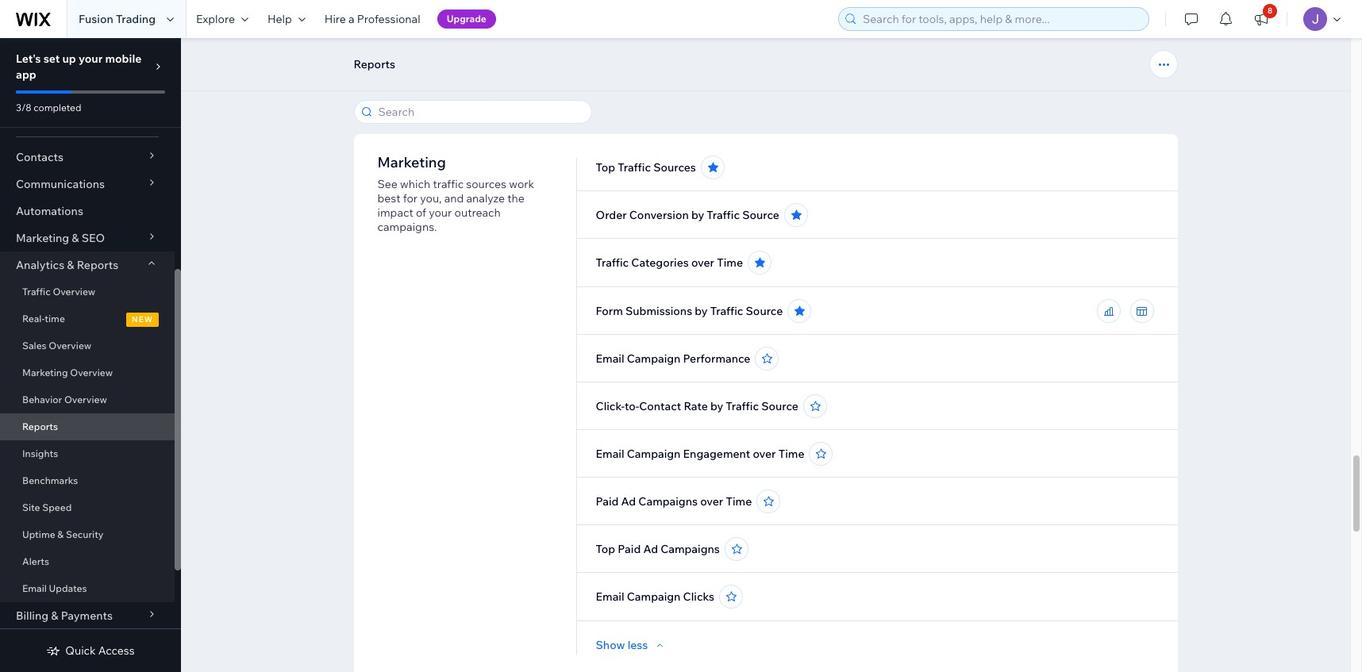 Task type: vqa. For each thing, say whether or not it's contained in the screenshot.
and
yes



Task type: locate. For each thing, give the bounding box(es) containing it.
overview for marketing overview
[[70, 367, 113, 379]]

1 vertical spatial your
[[452, 87, 475, 101]]

email campaign clicks
[[596, 590, 715, 604]]

email down the alerts
[[22, 583, 47, 595]]

2 vertical spatial time
[[726, 495, 752, 509]]

email up show
[[596, 590, 625, 604]]

source for form submissions by traffic source
[[746, 304, 783, 318]]

site
[[22, 502, 40, 514]]

1 vertical spatial marketing
[[16, 231, 69, 245]]

top traffic sources
[[596, 160, 696, 175]]

2 vertical spatial over
[[701, 495, 724, 509]]

your inside let's set up your mobile app
[[79, 52, 103, 66]]

marketing overview
[[22, 367, 113, 379]]

1 campaign from the top
[[627, 352, 681, 366]]

time down engagement
[[726, 495, 752, 509]]

fusion trading
[[79, 12, 156, 26]]

access
[[98, 644, 135, 658]]

and down reports button
[[378, 87, 397, 101]]

reports down the seo
[[77, 258, 118, 272]]

campaign down contact
[[627, 447, 681, 461]]

and
[[378, 87, 397, 101], [444, 191, 464, 206]]

marketing inside 'popup button'
[[16, 231, 69, 245]]

show less
[[596, 638, 648, 653]]

top paid ad campaigns
[[596, 542, 720, 557]]

3 campaign from the top
[[627, 590, 681, 604]]

traffic inside the sidebar element
[[22, 286, 51, 298]]

& for analytics
[[67, 258, 74, 272]]

& for marketing
[[72, 231, 79, 245]]

outreach
[[455, 206, 501, 220]]

email down click-
[[596, 447, 625, 461]]

top for top traffic sources
[[596, 160, 616, 175]]

clicks
[[683, 590, 715, 604]]

your inside bookings learn how clients are booking and attending your services.
[[452, 87, 475, 101]]

campaign for performance
[[627, 352, 681, 366]]

by for submissions
[[695, 304, 708, 318]]

insights link
[[0, 441, 175, 468]]

0 vertical spatial campaign
[[627, 352, 681, 366]]

3/8 completed
[[16, 102, 81, 114]]

explore
[[196, 12, 235, 26]]

1 vertical spatial and
[[444, 191, 464, 206]]

campaign left clicks
[[627, 590, 681, 604]]

form submissions by traffic source
[[596, 304, 783, 318]]

& inside dropdown button
[[67, 258, 74, 272]]

0 vertical spatial over
[[692, 256, 715, 270]]

sales
[[22, 340, 47, 352]]

0 vertical spatial your
[[79, 52, 103, 66]]

0 vertical spatial top
[[596, 160, 616, 175]]

traffic down analytics
[[22, 286, 51, 298]]

overview for behavior overview
[[64, 394, 107, 406]]

0 vertical spatial source
[[743, 208, 780, 222]]

campaign for clicks
[[627, 590, 681, 604]]

performance
[[683, 352, 751, 366]]

hire a professional link
[[315, 0, 430, 38]]

analytics
[[16, 258, 64, 272]]

communications button
[[0, 171, 175, 198]]

paid up the email campaign clicks
[[618, 542, 641, 557]]

click-
[[596, 399, 625, 414]]

top up order
[[596, 160, 616, 175]]

conversion
[[630, 208, 689, 222]]

Search field
[[374, 101, 586, 123]]

email campaign performance
[[596, 352, 751, 366]]

& left the seo
[[72, 231, 79, 245]]

2 top from the top
[[596, 542, 616, 557]]

1 vertical spatial source
[[746, 304, 783, 318]]

your
[[79, 52, 103, 66], [452, 87, 475, 101], [429, 206, 452, 220]]

email up click-
[[596, 352, 625, 366]]

and right you,
[[444, 191, 464, 206]]

which
[[400, 177, 431, 191]]

email
[[596, 352, 625, 366], [596, 447, 625, 461], [22, 583, 47, 595], [596, 590, 625, 604]]

overview
[[53, 286, 95, 298], [49, 340, 91, 352], [70, 367, 113, 379], [64, 394, 107, 406]]

8 button
[[1244, 0, 1279, 38]]

paid
[[596, 495, 619, 509], [618, 542, 641, 557]]

campaign for engagement
[[627, 447, 681, 461]]

campaigns up top paid ad campaigns
[[639, 495, 698, 509]]

time up form submissions by traffic source
[[717, 256, 743, 270]]

services.
[[478, 87, 523, 101]]

email updates link
[[0, 576, 175, 603]]

1 vertical spatial campaign
[[627, 447, 681, 461]]

are
[[470, 72, 487, 87]]

top up the email campaign clicks
[[596, 542, 616, 557]]

1 vertical spatial ad
[[644, 542, 658, 557]]

time
[[45, 313, 65, 325]]

0 horizontal spatial reports
[[22, 421, 58, 433]]

2 vertical spatial campaign
[[627, 590, 681, 604]]

uptime
[[22, 529, 55, 541]]

over right engagement
[[753, 447, 776, 461]]

bookings learn how clients are booking and attending your services.
[[378, 48, 532, 101]]

billing & payments
[[16, 609, 113, 623]]

0 vertical spatial and
[[378, 87, 397, 101]]

0 horizontal spatial and
[[378, 87, 397, 101]]

show less button
[[596, 638, 667, 653]]

by right conversion
[[692, 208, 705, 222]]

& inside 'popup button'
[[72, 231, 79, 245]]

overview for traffic overview
[[53, 286, 95, 298]]

traffic categories over time
[[596, 256, 743, 270]]

reports for reports link
[[22, 421, 58, 433]]

2 horizontal spatial reports
[[354, 57, 395, 71]]

over down engagement
[[701, 495, 724, 509]]

over
[[692, 256, 715, 270], [753, 447, 776, 461], [701, 495, 724, 509]]

real-
[[22, 313, 45, 325]]

payments
[[61, 609, 113, 623]]

0 vertical spatial marketing
[[378, 153, 446, 172]]

automations
[[16, 204, 83, 218]]

email inside the sidebar element
[[22, 583, 47, 595]]

& down the marketing & seo on the top left of page
[[67, 258, 74, 272]]

traffic left sources
[[618, 160, 651, 175]]

reports up insights
[[22, 421, 58, 433]]

traffic
[[433, 177, 464, 191]]

0 vertical spatial paid
[[596, 495, 619, 509]]

email campaign engagement over time
[[596, 447, 805, 461]]

0 vertical spatial ad
[[621, 495, 636, 509]]

completed
[[34, 102, 81, 114]]

1 horizontal spatial and
[[444, 191, 464, 206]]

1 horizontal spatial ad
[[644, 542, 658, 557]]

ad up the email campaign clicks
[[644, 542, 658, 557]]

1 horizontal spatial reports
[[77, 258, 118, 272]]

overview down marketing overview link
[[64, 394, 107, 406]]

2 vertical spatial your
[[429, 206, 452, 220]]

& inside dropdown button
[[51, 609, 58, 623]]

time for email campaign engagement over time
[[779, 447, 805, 461]]

marketing up behavior
[[22, 367, 68, 379]]

1 vertical spatial over
[[753, 447, 776, 461]]

email for email campaign engagement over time
[[596, 447, 625, 461]]

marketing for marketing see which traffic sources work best for you, and analyze the impact of your outreach campaigns.
[[378, 153, 446, 172]]

uptime & security link
[[0, 522, 175, 549]]

speed
[[42, 502, 72, 514]]

0 vertical spatial by
[[692, 208, 705, 222]]

paid up top paid ad campaigns
[[596, 495, 619, 509]]

by
[[692, 208, 705, 222], [695, 304, 708, 318], [711, 399, 724, 414]]

2 vertical spatial reports
[[22, 421, 58, 433]]

1 vertical spatial by
[[695, 304, 708, 318]]

fusion
[[79, 12, 113, 26]]

marketing inside marketing see which traffic sources work best for you, and analyze the impact of your outreach campaigns.
[[378, 153, 446, 172]]

reports up learn
[[354, 57, 395, 71]]

time
[[717, 256, 743, 270], [779, 447, 805, 461], [726, 495, 752, 509]]

overview up marketing overview at the bottom left
[[49, 340, 91, 352]]

source
[[743, 208, 780, 222], [746, 304, 783, 318], [762, 399, 799, 414]]

how
[[409, 72, 431, 87]]

2 campaign from the top
[[627, 447, 681, 461]]

1 vertical spatial reports
[[77, 258, 118, 272]]

1 vertical spatial top
[[596, 542, 616, 557]]

learn
[[378, 72, 407, 87]]

real-time
[[22, 313, 65, 325]]

2 vertical spatial marketing
[[22, 367, 68, 379]]

traffic overview
[[22, 286, 95, 298]]

ad up top paid ad campaigns
[[621, 495, 636, 509]]

overview down analytics & reports
[[53, 286, 95, 298]]

& right uptime
[[57, 529, 64, 541]]

attending
[[400, 87, 450, 101]]

1 top from the top
[[596, 160, 616, 175]]

marketing up which
[[378, 153, 446, 172]]

less
[[628, 638, 648, 653]]

1 vertical spatial time
[[779, 447, 805, 461]]

top
[[596, 160, 616, 175], [596, 542, 616, 557]]

overview down the sales overview link
[[70, 367, 113, 379]]

time right engagement
[[779, 447, 805, 461]]

email for email campaign clicks
[[596, 590, 625, 604]]

0 vertical spatial reports
[[354, 57, 395, 71]]

& right billing
[[51, 609, 58, 623]]

let's set up your mobile app
[[16, 52, 142, 82]]

time for paid ad campaigns over time
[[726, 495, 752, 509]]

3/8
[[16, 102, 31, 114]]

campaign down submissions
[[627, 352, 681, 366]]

your right of
[[429, 206, 452, 220]]

by right rate
[[711, 399, 724, 414]]

your right up
[[79, 52, 103, 66]]

over right categories
[[692, 256, 715, 270]]

by right submissions
[[695, 304, 708, 318]]

campaigns up clicks
[[661, 542, 720, 557]]

billing
[[16, 609, 49, 623]]

your left the services.
[[452, 87, 475, 101]]

marketing up analytics
[[16, 231, 69, 245]]

marketing
[[378, 153, 446, 172], [16, 231, 69, 245], [22, 367, 68, 379]]

reports inside button
[[354, 57, 395, 71]]

for
[[403, 191, 418, 206]]

paid ad campaigns over time
[[596, 495, 752, 509]]

overview for sales overview
[[49, 340, 91, 352]]



Task type: describe. For each thing, give the bounding box(es) containing it.
bookings
[[378, 48, 441, 67]]

traffic down order
[[596, 256, 629, 270]]

insights
[[22, 448, 58, 460]]

Search for tools, apps, help & more... field
[[858, 8, 1144, 30]]

form
[[596, 304, 623, 318]]

source for order conversion by traffic source
[[743, 208, 780, 222]]

professional
[[357, 12, 421, 26]]

categories
[[632, 256, 689, 270]]

reports inside dropdown button
[[77, 258, 118, 272]]

order conversion by traffic source
[[596, 208, 780, 222]]

& for billing
[[51, 609, 58, 623]]

behavior overview link
[[0, 387, 175, 414]]

0 vertical spatial time
[[717, 256, 743, 270]]

sources
[[654, 160, 696, 175]]

site speed
[[22, 502, 72, 514]]

analyze
[[466, 191, 505, 206]]

billing & payments button
[[0, 603, 175, 630]]

clients
[[434, 72, 468, 87]]

over for campaigns
[[701, 495, 724, 509]]

new
[[132, 314, 153, 325]]

reports for reports button
[[354, 57, 395, 71]]

mobile
[[105, 52, 142, 66]]

and inside bookings learn how clients are booking and attending your services.
[[378, 87, 397, 101]]

and inside marketing see which traffic sources work best for you, and analyze the impact of your outreach campaigns.
[[444, 191, 464, 206]]

to-
[[625, 399, 640, 414]]

help button
[[258, 0, 315, 38]]

hire a professional
[[325, 12, 421, 26]]

uptime & security
[[22, 529, 104, 541]]

trading
[[116, 12, 156, 26]]

hire
[[325, 12, 346, 26]]

traffic up performance
[[711, 304, 744, 318]]

marketing for marketing overview
[[22, 367, 68, 379]]

marketing for marketing & seo
[[16, 231, 69, 245]]

alerts
[[22, 556, 49, 568]]

email for email campaign performance
[[596, 352, 625, 366]]

1 vertical spatial paid
[[618, 542, 641, 557]]

traffic right rate
[[726, 399, 759, 414]]

campaigns.
[[378, 220, 437, 234]]

email for email updates
[[22, 583, 47, 595]]

analytics & reports
[[16, 258, 118, 272]]

your inside marketing see which traffic sources work best for you, and analyze the impact of your outreach campaigns.
[[429, 206, 452, 220]]

click-to-contact rate by traffic source
[[596, 399, 799, 414]]

automations link
[[0, 198, 175, 225]]

seo
[[82, 231, 105, 245]]

let's
[[16, 52, 41, 66]]

0 horizontal spatial ad
[[621, 495, 636, 509]]

sales overview
[[22, 340, 91, 352]]

submissions
[[626, 304, 693, 318]]

best
[[378, 191, 401, 206]]

2 vertical spatial source
[[762, 399, 799, 414]]

app
[[16, 68, 36, 82]]

reports link
[[0, 414, 175, 441]]

work
[[509, 177, 535, 191]]

contacts button
[[0, 144, 175, 171]]

alerts link
[[0, 549, 175, 576]]

1 vertical spatial campaigns
[[661, 542, 720, 557]]

traffic right conversion
[[707, 208, 740, 222]]

rate
[[684, 399, 708, 414]]

contacts
[[16, 150, 64, 164]]

email updates
[[22, 583, 87, 595]]

0 vertical spatial campaigns
[[639, 495, 698, 509]]

sidebar element
[[0, 38, 181, 673]]

site speed link
[[0, 495, 175, 522]]

impact
[[378, 206, 414, 220]]

of
[[416, 206, 426, 220]]

behavior overview
[[22, 394, 107, 406]]

order
[[596, 208, 627, 222]]

quick access button
[[46, 644, 135, 658]]

over for engagement
[[753, 447, 776, 461]]

up
[[62, 52, 76, 66]]

analytics & reports button
[[0, 252, 175, 279]]

behavior
[[22, 394, 62, 406]]

traffic overview link
[[0, 279, 175, 306]]

the
[[508, 191, 525, 206]]

marketing & seo button
[[0, 225, 175, 252]]

a
[[349, 12, 355, 26]]

show
[[596, 638, 625, 653]]

& for uptime
[[57, 529, 64, 541]]

2 vertical spatial by
[[711, 399, 724, 414]]

marketing overview link
[[0, 360, 175, 387]]

benchmarks
[[22, 475, 78, 487]]

reports button
[[346, 52, 403, 76]]

sources
[[466, 177, 507, 191]]

marketing see which traffic sources work best for you, and analyze the impact of your outreach campaigns.
[[378, 153, 535, 234]]

booking
[[489, 72, 532, 87]]

contact
[[639, 399, 682, 414]]

by for conversion
[[692, 208, 705, 222]]

quick
[[65, 644, 96, 658]]

engagement
[[683, 447, 751, 461]]

sales overview link
[[0, 333, 175, 360]]

quick access
[[65, 644, 135, 658]]

benchmarks link
[[0, 468, 175, 495]]

upgrade
[[447, 13, 487, 25]]

help
[[268, 12, 292, 26]]

top for top paid ad campaigns
[[596, 542, 616, 557]]



